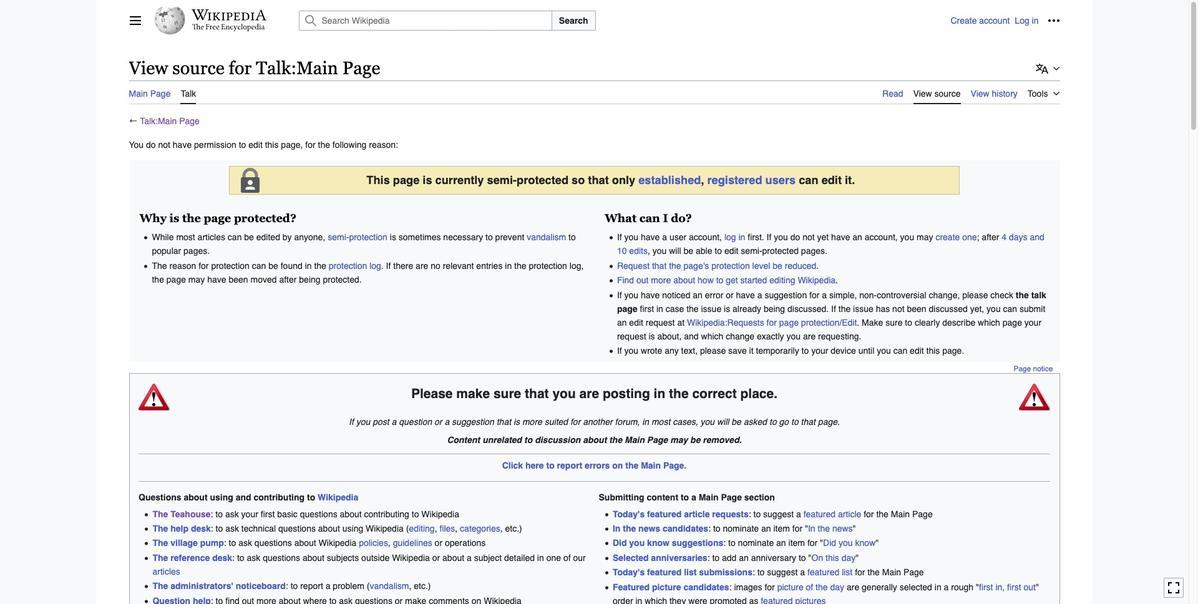 Task type: locate. For each thing, give the bounding box(es) containing it.
menu image
[[129, 14, 141, 27]]

protected left so
[[517, 173, 569, 187]]

vandalism link down the outside
[[370, 581, 409, 591]]

nominate up anniversary
[[738, 538, 774, 548]]

after inside . if there are no relevant entries in the protection log, the page may have been moved after being protected.
[[279, 274, 297, 284]]

not inside first in case the issue is already being discussed. if the issue has not been discussed yet, you can submit an edit request at
[[893, 304, 905, 314]]

in
[[1032, 16, 1039, 26], [739, 232, 745, 242], [305, 261, 312, 271], [505, 261, 512, 271], [657, 304, 663, 314], [654, 386, 665, 401], [642, 417, 649, 427], [537, 553, 544, 563], [935, 582, 942, 592], [636, 596, 642, 604]]

, up subject in the left of the page
[[500, 524, 503, 534]]

a down operations
[[467, 553, 472, 563]]

already
[[733, 304, 761, 314]]

vandalism link right prevent
[[527, 232, 566, 242]]

is inside . make sure to clearly describe which page your request is about, and which change exactly you are requesting.
[[649, 331, 655, 341]]

as
[[749, 596, 759, 604]]

1 vertical spatial one
[[546, 553, 561, 563]]

discussed
[[929, 304, 968, 314]]

0 vertical spatial being
[[299, 274, 321, 284]]

the down the popular
[[152, 261, 167, 271]]

posting
[[603, 386, 650, 401]]

that right so
[[588, 173, 609, 187]]

0 horizontal spatial not
[[158, 140, 170, 150]]

day inside today's featured article requests : to suggest a featured article for the main page in the news candidates : to nominate an item for " in the news " did you know suggestions : to nominate an item for " did you know " selected anniversaries : to add an anniversary to " on this day " today's featured list submissions : to suggest a featured list for the main page
[[842, 553, 856, 563]]

1 horizontal spatial will
[[717, 417, 729, 427]]

established
[[639, 173, 701, 187]]

1 pages. from the left
[[184, 246, 210, 256]]

a left featured article link
[[796, 509, 801, 519]]

or
[[726, 290, 734, 300], [434, 417, 442, 427], [435, 538, 443, 548], [432, 553, 440, 563]]

2 pages. from the left
[[801, 246, 827, 256]]

1 horizontal spatial being
[[764, 304, 785, 314]]

1 list from the left
[[684, 567, 697, 577]]

0 horizontal spatial do
[[146, 140, 156, 150]]

article up in the news link
[[838, 509, 861, 519]]

1 horizontal spatial desk
[[212, 553, 232, 563]]

level
[[752, 261, 770, 271]]

0 vertical spatial today's
[[613, 509, 645, 519]]

1 horizontal spatial using
[[342, 524, 363, 534]]

nominate
[[723, 524, 759, 534], [738, 538, 774, 548]]

log in and more options image
[[1048, 14, 1060, 27]]

being inside first in case the issue is already being discussed. if the issue has not been discussed yet, you can submit an edit request at
[[764, 304, 785, 314]]

can inside first in case the issue is already being discussed. if the issue has not been discussed yet, you can submit an edit request at
[[1003, 304, 1017, 314]]

protection up protection log link
[[349, 232, 388, 242]]

detailed
[[504, 553, 535, 563]]

forum,
[[615, 417, 640, 427]]

be right level
[[773, 261, 783, 271]]

articles inside the teahouse : to ask your first basic questions about contributing to wikipedia the help desk : to ask technical questions about using wikipedia ( editing , files , categories , etc.) the village pump : to ask questions about wikipedia policies , guidelines or operations the reference desk : to ask questions about subjects outside wikipedia or about a subject detailed in one of our articles the administrators' noticeboard : to report a problem ( vandalism , etc.)
[[153, 567, 180, 577]]

" up did you know link
[[853, 524, 856, 534]]

popular
[[152, 246, 181, 256]]

view up main page link
[[129, 58, 168, 78]]

to inside . make sure to clearly describe which page your request is about, and which change exactly you are requesting.
[[905, 317, 912, 327]]

you right edits
[[653, 246, 667, 256]]

featured
[[613, 582, 650, 592]]

have right yet
[[831, 232, 850, 242]]

page. right go
[[818, 417, 840, 427]]

1 horizontal spatial which
[[701, 331, 724, 341]]

if left there
[[386, 261, 391, 271]]

0 horizontal spatial etc.)
[[414, 581, 431, 591]]

the up cases,
[[669, 386, 689, 401]]

view left history
[[971, 88, 990, 98]]

0 horizontal spatial vandalism link
[[370, 581, 409, 591]]

0 vertical spatial and
[[1030, 232, 1045, 242]]

personal tools navigation
[[951, 11, 1064, 31]]

search
[[559, 16, 588, 26]]

2 horizontal spatial your
[[1025, 317, 1042, 327]]

anniversaries
[[651, 553, 708, 563]]

0 horizontal spatial issue
[[701, 304, 722, 314]]

0 horizontal spatial one
[[546, 553, 561, 563]]

2 issue from the left
[[853, 304, 874, 314]]

request inside . make sure to clearly describe which page your request is about, and which change exactly you are requesting.
[[617, 331, 646, 341]]

1 vertical spatial desk
[[212, 553, 232, 563]]

1 article from the left
[[684, 509, 710, 519]]

the down the popular
[[152, 274, 164, 284]]

1 today's from the top
[[613, 509, 645, 519]]

1 horizontal spatial etc.)
[[505, 524, 522, 534]]

page inside . if there are no relevant entries in the protection log, the page may have been moved after being protected.
[[167, 274, 186, 284]]

1 vertical spatial source
[[935, 88, 961, 98]]

0 vertical spatial more
[[651, 275, 671, 285]]

0 vertical spatial using
[[210, 493, 233, 503]]

0 vertical spatial one
[[963, 232, 977, 242]]

one left the our
[[546, 553, 561, 563]]

anyone,
[[294, 232, 325, 242]]

page inside . make sure to clearly describe which page your request is about, and which change exactly you are requesting.
[[1003, 317, 1022, 327]]

you down the find at the right of the page
[[624, 290, 639, 300]]

1 know from the left
[[647, 538, 670, 548]]

picture up they
[[652, 582, 681, 592]]

may inside . if there are no relevant entries in the protection log, the page may have been moved after being protected.
[[188, 274, 205, 284]]

questions
[[139, 493, 181, 503]]

1 horizontal spatial been
[[907, 304, 927, 314]]

1 vertical spatial please
[[700, 346, 726, 356]]

1 vertical spatial log
[[370, 261, 381, 271]]

issue
[[701, 304, 722, 314], [853, 304, 874, 314]]

guidelines link
[[393, 538, 432, 548]]

for up discussed. at the bottom right of the page
[[810, 290, 820, 300]]

be left asked at bottom right
[[732, 417, 741, 427]]

view source
[[913, 88, 961, 98]]

are left generally at the bottom right
[[847, 582, 860, 592]]

question
[[399, 417, 432, 427]]

2 article from the left
[[838, 509, 861, 519]]

permission
[[194, 140, 236, 150]]

user
[[670, 232, 687, 242]]

of inside the teahouse : to ask your first basic questions about contributing to wikipedia the help desk : to ask technical questions about using wikipedia ( editing , files , categories , etc.) the village pump : to ask questions about wikipedia policies , guidelines or operations the reference desk : to ask questions about subjects outside wikipedia or about a subject detailed in one of our articles the administrators' noticeboard : to report a problem ( vandalism , etc.)
[[563, 553, 571, 563]]

0 horizontal spatial may
[[188, 274, 205, 284]]

protected up level
[[762, 246, 799, 256]]

0 horizontal spatial report
[[300, 581, 323, 591]]

first in, first out link
[[979, 582, 1036, 592]]

to up add on the bottom right of the page
[[728, 538, 736, 548]]

been inside first in case the issue is already being discussed. if the issue has not been discussed yet, you can submit an edit request at
[[907, 304, 927, 314]]

the left help
[[153, 524, 168, 534]]

1 vertical spatial semi-
[[328, 232, 349, 242]]

were
[[689, 596, 708, 604]]

0 horizontal spatial account,
[[689, 232, 722, 242]]

protection for be
[[329, 261, 367, 271]]

or down guidelines
[[432, 553, 440, 563]]

0 horizontal spatial more
[[522, 417, 542, 427]]

article down submitting content to a main page section
[[684, 509, 710, 519]]

the reference desk link
[[153, 553, 232, 563]]

edit down clearly
[[910, 346, 924, 356]]

today's down selected
[[613, 567, 645, 577]]

using inside the teahouse : to ask your first basic questions about contributing to wikipedia the help desk : to ask technical questions about using wikipedia ( editing , files , categories , etc.) the village pump : to ask questions about wikipedia policies , guidelines or operations the reference desk : to ask questions about subjects outside wikipedia or about a subject detailed in one of our articles the administrators' noticeboard : to report a problem ( vandalism , etc.)
[[342, 524, 363, 534]]

view source for talk:main page
[[129, 58, 380, 78]]

protection left log,
[[529, 261, 567, 271]]

view source for talk:main page element
[[129, 104, 1060, 604]]

may down cases,
[[670, 435, 688, 445]]

"
[[805, 524, 808, 534], [853, 524, 856, 534], [820, 538, 823, 548], [876, 538, 879, 548], [809, 553, 812, 563], [856, 553, 859, 563], [976, 582, 979, 592], [1036, 582, 1039, 592]]

suggest down anniversary
[[767, 567, 798, 577]]

, left files link
[[435, 524, 437, 534]]

out
[[637, 275, 649, 285], [1024, 582, 1036, 592]]

is right why
[[169, 212, 179, 225]]

0 vertical spatial of
[[563, 553, 571, 563]]

1 in from the left
[[613, 524, 621, 534]]

0 vertical spatial item
[[774, 524, 790, 534]]

picture of the day link
[[777, 582, 844, 592]]

0 vertical spatial request
[[646, 317, 675, 327]]

have
[[173, 140, 192, 150], [641, 232, 660, 242], [831, 232, 850, 242], [207, 274, 226, 284], [641, 290, 660, 300], [736, 290, 755, 300]]

0 horizontal spatial news
[[639, 524, 660, 534]]

about
[[674, 275, 695, 285], [583, 435, 607, 445], [184, 493, 208, 503], [340, 509, 362, 519], [318, 524, 340, 534], [294, 538, 316, 548], [303, 553, 325, 563], [443, 553, 464, 563]]

0 vertical spatial contributing
[[254, 493, 305, 503]]

issue down error
[[701, 304, 722, 314]]

if up protection/edit
[[831, 304, 836, 314]]

fullscreen image
[[1168, 582, 1180, 594]]

being inside . if there are no relevant entries in the protection log, the page may have been moved after being protected.
[[299, 274, 321, 284]]

how
[[698, 275, 714, 285]]

to down anniversary
[[757, 567, 765, 577]]

0 horizontal spatial know
[[647, 538, 670, 548]]

sure inside . make sure to clearly describe which page your request is about, and which change exactly you are requesting.
[[886, 317, 903, 327]]

0 horizontal spatial will
[[669, 246, 681, 256]]

0 horizontal spatial list
[[684, 567, 697, 577]]

editing inside 'request that the page's protection level be reduced . find out more about how to get started editing wikipedia .'
[[770, 275, 795, 285]]

page left protected?
[[204, 212, 231, 225]]

page down the find at the right of the page
[[617, 304, 638, 314]]

0 horizontal spatial suggestion
[[452, 417, 494, 427]]

1 vertical spatial sure
[[494, 386, 521, 401]]

edited
[[256, 232, 280, 242]]

2 picture from the left
[[777, 582, 804, 592]]

protection inside . if there are no relevant entries in the protection log, the page may have been moved after being protected.
[[529, 261, 567, 271]]

click
[[502, 461, 523, 471]]

" inside " order in which they were promoted as
[[1036, 582, 1039, 592]]

you inside first in case the issue is already being discussed. if the issue has not been discussed yet, you can submit an edit request at
[[987, 304, 1001, 314]]

request inside first in case the issue is already being discussed. if the issue has not been discussed yet, you can submit an edit request at
[[646, 317, 675, 327]]

you
[[129, 140, 144, 150]]

a up content
[[445, 417, 449, 427]]

sure for make
[[886, 317, 903, 327]]

2 horizontal spatial view
[[971, 88, 990, 98]]

after right ;
[[982, 232, 999, 242]]

your down submit
[[1025, 317, 1042, 327]]

if left wrote
[[617, 346, 622, 356]]

non-
[[860, 290, 877, 300]]

1 horizontal spatial list
[[842, 567, 853, 577]]

candidates inside today's featured article requests : to suggest a featured article for the main page in the news candidates : to nominate an item for " in the news " did you know suggestions : to nominate an item for " did you know " selected anniversaries : to add an anniversary to " on this day " today's featured list submissions : to suggest a featured list for the main page
[[663, 524, 708, 534]]

:
[[211, 509, 213, 519], [749, 509, 751, 519], [211, 524, 213, 534], [708, 524, 711, 534], [224, 538, 226, 548], [724, 538, 726, 548], [232, 553, 235, 563], [708, 553, 710, 563], [753, 567, 755, 577], [286, 581, 288, 591], [729, 582, 732, 592]]

sure down has
[[886, 317, 903, 327]]

( right problem
[[367, 581, 370, 591]]

technical
[[241, 524, 276, 534]]

0 horizontal spatial protected
[[517, 173, 569, 187]]

view history
[[971, 88, 1018, 98]]

you down check
[[987, 304, 1001, 314]]

to popular pages.
[[152, 232, 576, 256]]

this
[[367, 173, 390, 187]]

if you have noticed an error or have a suggestion for a simple, non-controversial change, please check
[[617, 290, 1016, 300]]

to
[[239, 140, 246, 150], [486, 232, 493, 242], [569, 232, 576, 242], [715, 246, 722, 256], [716, 275, 724, 285], [905, 317, 912, 327], [802, 346, 809, 356], [770, 417, 777, 427], [791, 417, 799, 427], [524, 435, 533, 445], [546, 461, 555, 471], [307, 493, 315, 503], [681, 493, 689, 503], [216, 509, 223, 519], [412, 509, 419, 519], [754, 509, 761, 519], [216, 524, 223, 534], [713, 524, 721, 534], [229, 538, 236, 548], [728, 538, 736, 548], [237, 553, 244, 563], [712, 553, 720, 563], [799, 553, 806, 563], [757, 567, 765, 577], [291, 581, 298, 591]]

pages. down if you have a user account, log in first. if you do not yet have an account, you may create one ; after in the top of the page
[[801, 246, 827, 256]]

0 horizontal spatial desk
[[191, 524, 211, 534]]

if you have a user account, log in first. if you do not yet have an account, you may create one ; after
[[617, 232, 1002, 242]]

0 horizontal spatial page.
[[818, 417, 840, 427]]

it
[[749, 346, 754, 356]]

is up unrelated
[[514, 417, 520, 427]]

editing up guidelines link
[[409, 524, 435, 534]]

only
[[612, 173, 635, 187]]

1 vertical spatial contributing
[[364, 509, 409, 519]]

the left village
[[153, 538, 168, 548]]

1 vertical spatial nominate
[[738, 538, 774, 548]]

;
[[977, 232, 980, 242]]

edit up wrote
[[629, 317, 643, 327]]

will
[[669, 246, 681, 256], [717, 417, 729, 427]]

history
[[992, 88, 1018, 98]]

of left the our
[[563, 553, 571, 563]]

language image
[[1036, 62, 1048, 75]]

1 vertical spatial being
[[764, 304, 785, 314]]

article
[[684, 509, 710, 519], [838, 509, 861, 519]]

for up did you know link
[[864, 509, 874, 519]]

1 horizontal spatial sure
[[886, 317, 903, 327]]

this left 'page,'
[[265, 140, 279, 150]]

for right suited
[[570, 417, 581, 427]]

the down the questions
[[153, 509, 168, 519]]

0 vertical spatial editing
[[770, 275, 795, 285]]

2 vertical spatial your
[[241, 509, 258, 519]]

picture down anniversary
[[777, 582, 804, 592]]

1 horizontal spatial may
[[670, 435, 688, 445]]

2 did from the left
[[823, 538, 836, 548]]

view source for talk:main page main content
[[124, 56, 1065, 604]]

1 horizontal spatial do
[[791, 232, 800, 242]]

, up the outside
[[388, 538, 391, 548]]

log,
[[570, 261, 584, 271]]

articles link
[[153, 567, 180, 577]]

found
[[281, 261, 303, 271]]

4
[[1002, 232, 1007, 242]]

basic
[[277, 509, 298, 519]]

after
[[982, 232, 999, 242], [279, 274, 297, 284]]

and inside . make sure to clearly describe which page your request is about, and which change exactly you are requesting.
[[684, 331, 699, 341]]

0 vertical spatial suggestion
[[765, 290, 807, 300]]

in down featured at the bottom of page
[[636, 596, 642, 604]]

0 vertical spatial please
[[963, 290, 988, 300]]

1 vertical spatial been
[[907, 304, 927, 314]]

1 horizontal spatial protected
[[762, 246, 799, 256]]

featured article link
[[804, 509, 861, 519]]

0 vertical spatial been
[[229, 274, 248, 284]]

log down to popular pages.
[[370, 261, 381, 271]]

protected
[[517, 173, 569, 187], [762, 246, 799, 256]]

source for view source
[[935, 88, 961, 98]]

1 horizontal spatial your
[[811, 346, 828, 356]]

not down "controversial"
[[893, 304, 905, 314]]

1 horizontal spatial talk:main
[[256, 58, 338, 78]]

editing inside the teahouse : to ask your first basic questions about contributing to wikipedia the help desk : to ask technical questions about using wikipedia ( editing , files , categories , etc.) the village pump : to ask questions about wikipedia policies , guidelines or operations the reference desk : to ask questions about subjects outside wikipedia or about a subject detailed in one of our articles the administrators' noticeboard : to report a problem ( vandalism , etc.)
[[409, 524, 435, 534]]

0 horizontal spatial (
[[367, 581, 370, 591]]

read
[[883, 88, 903, 98]]

the up generally at the bottom right
[[868, 567, 880, 577]]

0 vertical spatial day
[[842, 553, 856, 563]]

page
[[393, 173, 420, 187], [204, 212, 231, 225], [167, 274, 186, 284], [617, 304, 638, 314], [779, 317, 799, 327], [1003, 317, 1022, 327]]

you do not have permission to edit this page, for the following reason:
[[129, 140, 398, 150]]

vandalism down the outside
[[370, 581, 409, 591]]

1 horizontal spatial vandalism
[[527, 232, 566, 242]]

first inside first in case the issue is already being discussed. if the issue has not been discussed yet, you can submit an edit request at
[[640, 304, 654, 314]]

that up suited
[[525, 386, 549, 401]]

1 vertical spatial may
[[188, 274, 205, 284]]

or right question
[[434, 417, 442, 427]]

problem
[[333, 581, 364, 591]]

1 vertical spatial item
[[789, 538, 805, 548]]

0 vertical spatial may
[[917, 232, 933, 242]]

to inside 'request that the page's protection level be reduced . find out more about how to get started editing wikipedia .'
[[716, 275, 724, 285]]

get
[[726, 275, 738, 285]]

0 horizontal spatial did
[[613, 538, 627, 548]]

0 horizontal spatial using
[[210, 493, 233, 503]]

wikipedia image
[[191, 9, 266, 21]]

0 vertical spatial most
[[176, 232, 195, 242]]

please
[[411, 386, 453, 401]]

wikipedia inside 'request that the page's protection level be reduced . find out more about how to get started editing wikipedia .'
[[798, 275, 836, 285]]

1 news from the left
[[639, 524, 660, 534]]

0 vertical spatial source
[[172, 58, 224, 78]]

main page
[[129, 88, 171, 98]]

an inside first in case the issue is already being discussed. if the issue has not been discussed yet, you can submit an edit request at
[[617, 317, 627, 327]]

moved
[[251, 274, 277, 284]]

any
[[665, 346, 679, 356]]

request up about,
[[646, 317, 675, 327]]

did you know suggestions link
[[613, 538, 724, 548]]

to down technical
[[237, 553, 244, 563]]

protection for edited
[[349, 232, 388, 242]]

page right the this
[[393, 173, 420, 187]]

if inside first in case the issue is already being discussed. if the issue has not been discussed yet, you can submit an edit request at
[[831, 304, 836, 314]]

0 horizontal spatial article
[[684, 509, 710, 519]]

in right posting
[[654, 386, 665, 401]]

0 horizontal spatial sure
[[494, 386, 521, 401]]

protection inside 'request that the page's protection level be reduced . find out more about how to get started editing wikipedia .'
[[712, 261, 750, 271]]

protection log link
[[329, 261, 381, 271]]

1 horizontal spatial did
[[823, 538, 836, 548]]

that inside 'request that the page's protection level be reduced . find out more about how to get started editing wikipedia .'
[[652, 261, 667, 271]]

questions about using and contributing to wikipedia
[[139, 493, 358, 503]]

this
[[265, 140, 279, 150], [927, 346, 940, 356], [826, 553, 839, 563]]

etc.) down guidelines link
[[414, 581, 431, 591]]

Search search field
[[284, 11, 951, 31]]

0 horizontal spatial pages.
[[184, 246, 210, 256]]

wikipedia link
[[318, 493, 358, 503]]

please
[[963, 290, 988, 300], [700, 346, 726, 356]]

0 horizontal spatial of
[[563, 553, 571, 563]]

0 vertical spatial your
[[1025, 317, 1042, 327]]

your inside the teahouse : to ask your first basic questions about contributing to wikipedia the help desk : to ask technical questions about using wikipedia ( editing , files , categories , etc.) the village pump : to ask questions about wikipedia policies , guidelines or operations the reference desk : to ask questions about subjects outside wikipedia or about a subject detailed in one of our articles the administrators' noticeboard : to report a problem ( vandalism , etc.)
[[241, 509, 258, 519]]

1 vertical spatial vandalism
[[370, 581, 409, 591]]

edit left it.
[[822, 173, 842, 187]]

and inside 4 days and 10 edits
[[1030, 232, 1045, 242]]

1 horizontal spatial articles
[[198, 232, 225, 242]]

day down featured list link
[[830, 582, 844, 592]]

that right request
[[652, 261, 667, 271]]

questions
[[300, 509, 337, 519], [278, 524, 316, 534], [255, 538, 292, 548], [263, 553, 300, 563]]

wrote
[[641, 346, 662, 356]]

1 vertical spatial today's
[[613, 567, 645, 577]]

0 vertical spatial vandalism
[[527, 232, 566, 242]]

protection right reason
[[211, 261, 250, 271]]

1 horizontal spatial suggestion
[[765, 290, 807, 300]]

errors
[[585, 461, 610, 471]]

etc.)
[[505, 524, 522, 534], [414, 581, 431, 591]]

1 vertical spatial after
[[279, 274, 297, 284]]

images
[[734, 582, 762, 592]]

to left get
[[716, 275, 724, 285]]

if inside . if there are no relevant entries in the protection log, the page may have been moved after being protected.
[[386, 261, 391, 271]]

main
[[129, 88, 148, 98], [625, 435, 645, 445], [641, 461, 661, 471], [699, 493, 719, 503], [891, 509, 910, 519], [882, 567, 901, 577]]

a down started
[[758, 290, 762, 300]]

to left clearly
[[905, 317, 912, 327]]

0 horizontal spatial contributing
[[254, 493, 305, 503]]

0 vertical spatial will
[[669, 246, 681, 256]]

. inside . make sure to clearly describe which page your request is about, and which change exactly you are requesting.
[[857, 317, 860, 327]]

be left edited
[[244, 232, 254, 242]]

make
[[456, 386, 490, 401]]



Task type: describe. For each thing, give the bounding box(es) containing it.
what
[[605, 212, 637, 225]]

one inside the teahouse : to ask your first basic questions about contributing to wikipedia the help desk : to ask technical questions about using wikipedia ( editing , files , categories , etc.) the village pump : to ask questions about wikipedia policies , guidelines or operations the reference desk : to ask questions about subjects outside wikipedia or about a subject detailed in one of our articles the administrators' noticeboard : to report a problem ( vandalism , etc.)
[[546, 553, 561, 563]]

village
[[171, 538, 198, 548]]

noticeboard
[[236, 581, 286, 591]]

you up edits
[[624, 232, 639, 242]]

rough
[[951, 582, 974, 592]]

2 horizontal spatial which
[[978, 317, 1000, 327]]

to left on
[[799, 553, 806, 563]]

a left simple,
[[822, 290, 827, 300]]

started
[[741, 275, 767, 285]]

the teahouse : to ask your first basic questions about contributing to wikipedia the help desk : to ask technical questions about using wikipedia ( editing , files , categories , etc.) the village pump : to ask questions about wikipedia policies , guidelines or operations the reference desk : to ask questions about subjects outside wikipedia or about a subject detailed in one of our articles the administrators' noticeboard : to report a problem ( vandalism , etc.)
[[153, 509, 586, 591]]

there
[[393, 261, 413, 271]]

the down simple,
[[839, 304, 851, 314]]

1 vertical spatial more
[[522, 417, 542, 427]]

vandalism inside the teahouse : to ask your first basic questions about contributing to wikipedia the help desk : to ask technical questions about using wikipedia ( editing , files , categories , etc.) the village pump : to ask questions about wikipedia policies , guidelines or operations the reference desk : to ask questions about subjects outside wikipedia or about a subject detailed in one of our articles the administrators' noticeboard : to report a problem ( vandalism , etc.)
[[370, 581, 409, 591]]

registered
[[707, 173, 762, 187]]

categories
[[460, 524, 500, 534]]

featured up featured picture candidates : images for picture of the day are generally selected in a rough " first in, first out
[[808, 567, 840, 577]]

for up exactly
[[767, 317, 777, 327]]

if you wrote any text, please save it temporarily to your device until you can edit this page.
[[617, 346, 964, 356]]

are inside . make sure to clearly describe which page your request is about, and which change exactly you are requesting.
[[803, 331, 816, 341]]

in,
[[996, 582, 1005, 592]]

" right rough
[[976, 582, 979, 592]]

Search Wikipedia search field
[[299, 11, 552, 31]]

request that the page's protection level be reduced . find out more about how to get started editing wikipedia .
[[617, 261, 838, 285]]

1 vertical spatial etc.)
[[414, 581, 431, 591]]

click here to report errors on the main page. link
[[502, 461, 687, 471]]

view for view source
[[913, 88, 932, 98]]

log in link
[[725, 232, 745, 242]]

in inside " order in which they were promoted as
[[636, 596, 642, 604]]

files link
[[440, 524, 455, 534]]

page up exactly
[[779, 317, 799, 327]]

content
[[447, 435, 480, 445]]

report inside the teahouse : to ask your first basic questions about contributing to wikipedia the help desk : to ask technical questions about using wikipedia ( editing , files , categories , etc.) the village pump : to ask questions about wikipedia policies , guidelines or operations the reference desk : to ask questions about subjects outside wikipedia or about a subject detailed in one of our articles the administrators' noticeboard : to report a problem ( vandalism , etc.)
[[300, 581, 323, 591]]

on
[[612, 461, 623, 471]]

the help desk link
[[153, 524, 211, 534]]

wikipedia:requests
[[687, 317, 764, 327]]

be down cases,
[[690, 435, 701, 445]]

be left the "able"
[[684, 246, 693, 256]]

selected
[[900, 582, 932, 592]]

2 account, from the left
[[865, 232, 898, 242]]

1 vertical spatial will
[[717, 417, 729, 427]]

0 vertical spatial etc.)
[[505, 524, 522, 534]]

sure for make
[[494, 386, 521, 401]]

a up today's featured article requests link
[[692, 493, 696, 503]]

to right noticeboard
[[291, 581, 298, 591]]

page notice link
[[1014, 364, 1053, 373]]

a up picture of the day link
[[800, 567, 805, 577]]

1 vertical spatial suggest
[[767, 567, 798, 577]]

to down requests at the bottom right
[[713, 524, 721, 534]]

0 vertical spatial articles
[[198, 232, 225, 242]]

view for view history
[[971, 88, 990, 98]]

is left currently
[[423, 173, 432, 187]]

0 vertical spatial report
[[557, 461, 582, 471]]

page inside the talk page
[[617, 304, 638, 314]]

log
[[1015, 16, 1030, 26]]

1 vertical spatial suggestion
[[452, 417, 494, 427]]

been inside . if there are no relevant entries in the protection log, the page may have been moved after being protected.
[[229, 274, 248, 284]]

error
[[705, 290, 724, 300]]

, left registered
[[701, 173, 704, 187]]

1 vertical spatial page.
[[818, 417, 840, 427]]

reason
[[169, 261, 196, 271]]

ask down technical
[[239, 538, 252, 548]]

2 vertical spatial semi-
[[741, 246, 762, 256]]

has
[[876, 304, 890, 314]]

can down why is the page protected?
[[228, 232, 242, 242]]

0 horizontal spatial most
[[176, 232, 195, 242]]

policies link
[[359, 538, 388, 548]]

0 vertical spatial nominate
[[723, 524, 759, 534]]

to up editing link
[[412, 509, 419, 519]]

do?
[[671, 212, 692, 225]]

2 vertical spatial may
[[670, 435, 688, 445]]

the left following
[[318, 140, 330, 150]]

1 horizontal spatial log
[[725, 232, 736, 242]]

or down get
[[726, 290, 734, 300]]

1 picture from the left
[[652, 582, 681, 592]]

out inside 'request that the page's protection level be reduced . find out more about how to get started editing wikipedia .'
[[637, 275, 649, 285]]

registered users link
[[707, 173, 796, 187]]

you up selected
[[629, 538, 645, 548]]

about inside 'request that the page's protection level be reduced . find out more about how to get started editing wikipedia .'
[[674, 275, 695, 285]]

yet
[[817, 232, 829, 242]]

for left in the news link
[[792, 524, 803, 534]]

a left rough
[[944, 582, 949, 592]]

can right until
[[894, 346, 908, 356]]

click here to report errors on the main page.
[[502, 461, 687, 471]]

if you post a question or a suggestion that is more suited for another forum, in most cases, you will be asked to go to that page.
[[349, 417, 840, 427]]

have up already
[[736, 290, 755, 300]]

the down prevent
[[514, 261, 526, 271]]

source for view source for talk:main page
[[172, 58, 224, 78]]

the reason for protection can be found in the protection log
[[152, 261, 381, 271]]

describe
[[943, 317, 976, 327]]

the down featured list link
[[816, 582, 828, 592]]

policies
[[359, 538, 388, 548]]

categories link
[[460, 524, 500, 534]]

first inside the teahouse : to ask your first basic questions about contributing to wikipedia the help desk : to ask technical questions about using wikipedia ( editing , files , categories , etc.) the village pump : to ask questions about wikipedia policies , guidelines or operations the reference desk : to ask questions about subjects outside wikipedia or about a subject detailed in one of our articles the administrators' noticeboard : to report a problem ( vandalism , etc.)
[[261, 509, 275, 519]]

talk link
[[181, 81, 196, 104]]

first right in, at the right bottom of the page
[[1007, 582, 1021, 592]]

0 horizontal spatial semi-
[[328, 232, 349, 242]]

" down did you know link
[[856, 553, 859, 563]]

relevant
[[443, 261, 474, 271]]

have inside . if there are no relevant entries in the protection log, the page may have been moved after being protected.
[[207, 274, 226, 284]]

. up simple,
[[836, 275, 838, 285]]

can left i
[[640, 212, 660, 225]]

1 vertical spatial out
[[1024, 582, 1036, 592]]

edit down log in link
[[725, 246, 739, 256]]

reduced
[[785, 261, 817, 271]]

the inside the talk page
[[1016, 290, 1029, 300]]

is inside first in case the issue is already being discussed. if the issue has not been discussed yet, you can submit an edit request at
[[724, 304, 730, 314]]

if up 10
[[617, 232, 622, 242]]

the up the articles link
[[153, 553, 168, 563]]

2 horizontal spatial may
[[917, 232, 933, 242]]

about,
[[657, 331, 682, 341]]

you right cases,
[[701, 417, 715, 427]]

2 list from the left
[[842, 567, 853, 577]]

this page is currently semi-protected so that only established , registered users can edit it.
[[367, 173, 855, 187]]

you left create
[[900, 232, 914, 242]]

1 account, from the left
[[689, 232, 722, 242]]

to inside to popular pages.
[[569, 232, 576, 242]]

view for view source for talk:main page
[[129, 58, 168, 78]]

1 vertical spatial candidates
[[684, 582, 729, 592]]

0 horizontal spatial log
[[370, 261, 381, 271]]

the up protected.
[[314, 261, 326, 271]]

to right pump at bottom
[[229, 538, 236, 548]]

0 vertical spatial talk:main
[[256, 58, 338, 78]]

so
[[572, 173, 585, 187]]

change
[[726, 331, 755, 341]]

submitting content to a main page section
[[599, 493, 775, 503]]

content unrelated to discussion about the main page may be removed.
[[447, 435, 742, 445]]

0 vertical spatial do
[[146, 140, 156, 150]]

contributing inside the teahouse : to ask your first basic questions about contributing to wikipedia the help desk : to ask technical questions about using wikipedia ( editing , files , categories , etc.) the village pump : to ask questions about wikipedia policies , guidelines or operations the reference desk : to ask questions about subjects outside wikipedia or about a subject detailed in one of our articles the administrators' noticeboard : to report a problem ( vandalism , etc.)
[[364, 509, 409, 519]]

change,
[[929, 290, 960, 300]]

first in case the issue is already being discussed. if the issue has not been discussed yet, you can submit an edit request at
[[617, 304, 1046, 327]]

discussion
[[535, 435, 581, 445]]

exactly
[[757, 331, 784, 341]]

the inside 'request that the page's protection level be reduced . find out more about how to get started editing wikipedia .'
[[669, 261, 681, 271]]

for right reason
[[199, 261, 209, 271]]

cases,
[[673, 417, 698, 427]]

noticed
[[662, 290, 691, 300]]

2 news from the left
[[832, 524, 853, 534]]

to up today's featured article requests link
[[681, 493, 689, 503]]

questions down 'basic'
[[278, 524, 316, 534]]

be inside 'request that the page's protection level be reduced . find out more about how to get started editing wikipedia .'
[[773, 261, 783, 271]]

you left wrote
[[624, 346, 639, 356]]

the down featured article link
[[818, 524, 830, 534]]

1 vertical spatial not
[[803, 232, 815, 242]]

4 days and 10 edits
[[617, 232, 1045, 256]]

edit inside first in case the issue is already being discussed. if the issue has not been discussed yet, you can submit an edit request at
[[629, 317, 643, 327]]

controversial
[[877, 290, 927, 300]]

the right on
[[626, 461, 639, 471]]

wikipedia:requests for page protection/edit link
[[687, 317, 857, 327]]

. inside . if there are no relevant entries in the protection log, the page may have been moved after being protected.
[[381, 261, 384, 271]]

page notice
[[1014, 364, 1053, 373]]

you inside . make sure to clearly describe which page your request is about, and which change exactly you are requesting.
[[787, 331, 801, 341]]

view history link
[[971, 81, 1018, 103]]

for up on
[[808, 538, 818, 548]]

2 today's from the top
[[613, 567, 645, 577]]

while most articles can be edited by anyone, semi-protection is sometimes necessary to prevent vandalism
[[152, 232, 566, 242]]

page's
[[684, 261, 709, 271]]

the right why
[[182, 212, 201, 225]]

if left post
[[349, 417, 354, 427]]

did you know link
[[823, 538, 876, 548]]

by
[[283, 232, 292, 242]]

2 in from the left
[[808, 524, 816, 534]]

are up if you post a question or a suggestion that is more suited for another forum, in most cases, you will be asked to go to that page.
[[580, 386, 599, 401]]

able
[[696, 246, 712, 256]]

0 vertical spatial suggest
[[763, 509, 794, 519]]

ask left technical
[[225, 524, 239, 534]]

wikipedia:requests for page protection/edit
[[687, 317, 857, 327]]

subjects
[[327, 553, 359, 563]]

entries
[[476, 261, 503, 271]]

simple,
[[829, 290, 857, 300]]

to down section
[[754, 509, 761, 519]]

in inside . if there are no relevant entries in the protection log, the page may have been moved after being protected.
[[505, 261, 512, 271]]

help
[[171, 524, 189, 534]]

2 vertical spatial and
[[236, 493, 251, 503]]

the free encyclopedia image
[[192, 24, 265, 32]]

to right go
[[791, 417, 799, 427]]

0 vertical spatial (
[[406, 524, 409, 534]]

main inside main page link
[[129, 88, 148, 98]]

1 horizontal spatial of
[[806, 582, 813, 592]]

guidelines
[[393, 538, 432, 548]]

to right permission
[[239, 140, 246, 150]]

talk:main page link
[[140, 116, 200, 126]]

1 vertical spatial this
[[927, 346, 940, 356]]

established link
[[639, 173, 701, 187]]

it.
[[845, 173, 855, 187]]

0 vertical spatial semi-
[[487, 173, 517, 187]]

" down featured article link
[[805, 524, 808, 534]]

questions up noticeboard
[[263, 553, 300, 563]]

you up suited
[[553, 386, 576, 401]]

make
[[862, 317, 883, 327]]

1 vertical spatial talk:main
[[140, 116, 177, 126]]

1 vertical spatial vandalism link
[[370, 581, 409, 591]]

ask up noticeboard
[[247, 553, 260, 563]]

this inside today's featured article requests : to suggest a featured article for the main page in the news candidates : to nominate an item for " in the news " did you know suggestions : to nominate an item for " did you know " selected anniversaries : to add an anniversary to " on this day " today's featured list submissions : to suggest a featured list for the main page
[[826, 553, 839, 563]]

1 horizontal spatial most
[[652, 417, 670, 427]]

protection for relevant
[[529, 261, 567, 271]]

" order in which they were promoted as
[[613, 582, 1039, 604]]

content
[[647, 493, 678, 503]]

1 did from the left
[[613, 538, 627, 548]]

pages. inside to popular pages.
[[184, 246, 210, 256]]

account
[[979, 16, 1010, 26]]

to left prevent
[[486, 232, 493, 242]]

or down files link
[[435, 538, 443, 548]]

if right first.
[[767, 232, 772, 242]]

that up unrelated
[[497, 417, 511, 427]]

1 vertical spatial your
[[811, 346, 828, 356]]

2 know from the left
[[855, 538, 876, 548]]

what can i do?
[[605, 212, 692, 225]]

save
[[728, 346, 747, 356]]

" up on
[[820, 538, 823, 548]]

that right go
[[801, 417, 816, 427]]

, down guidelines link
[[409, 581, 412, 591]]

1 issue from the left
[[701, 304, 722, 314]]

i
[[663, 212, 668, 225]]

1 horizontal spatial one
[[963, 232, 977, 242]]

unrelated
[[483, 435, 522, 445]]

in right forum,
[[642, 417, 649, 427]]

are inside . if there are no relevant entries in the protection log, the page may have been moved after being protected.
[[416, 261, 428, 271]]

0 horizontal spatial this
[[265, 140, 279, 150]]

discussed.
[[788, 304, 829, 314]]

which inside " order in which they were promoted as
[[645, 596, 667, 604]]

selected
[[613, 553, 649, 563]]

sometimes
[[399, 232, 441, 242]]

to right unrelated
[[524, 435, 533, 445]]

reference
[[171, 553, 210, 563]]

. make sure to clearly describe which page your request is about, and which change exactly you are requesting.
[[617, 317, 1042, 341]]

the teahouse link
[[153, 509, 211, 519]]

you up on this day link
[[839, 538, 853, 548]]

. down 4 days and 10 edits link
[[817, 261, 819, 271]]

1 vertical spatial protected
[[762, 246, 799, 256]]

0 horizontal spatial please
[[700, 346, 726, 356]]

featured list link
[[808, 567, 853, 577]]

1 horizontal spatial page.
[[943, 346, 964, 356]]

0 vertical spatial vandalism link
[[527, 232, 566, 242]]

1 vertical spatial day
[[830, 582, 844, 592]]

in inside the teahouse : to ask your first basic questions about contributing to wikipedia the help desk : to ask technical questions about using wikipedia ( editing , files , categories , etc.) the village pump : to ask questions about wikipedia policies , guidelines or operations the reference desk : to ask questions about subjects outside wikipedia or about a subject detailed in one of our articles the administrators' noticeboard : to report a problem ( vandalism , etc.)
[[537, 553, 544, 563]]

first left in, at the right bottom of the page
[[979, 582, 993, 592]]

have up edits
[[641, 232, 660, 242]]

0 vertical spatial not
[[158, 140, 170, 150]]

post
[[373, 417, 389, 427]]

, up request
[[648, 246, 650, 256]]

you left post
[[356, 417, 370, 427]]

to left add on the bottom right of the page
[[712, 553, 720, 563]]

questions down wikipedia "link"
[[300, 509, 337, 519]]

for down the free encyclopedia image
[[229, 58, 252, 78]]

to right teahouse
[[216, 509, 223, 519]]

1 horizontal spatial after
[[982, 232, 999, 242]]

in inside personal tools navigation
[[1032, 16, 1039, 26]]

more inside 'request that the page's protection level be reduced . find out more about how to get started editing wikipedia .'
[[651, 275, 671, 285]]

today's featured article requests : to suggest a featured article for the main page in the news candidates : to nominate an item for " in the news " did you know suggestions : to nominate an item for " did you know " selected anniversaries : to add an anniversary to " on this day " today's featured list submissions : to suggest a featured list for the main page
[[613, 509, 933, 577]]

featured down selected anniversaries 'link'
[[647, 567, 682, 577]]

create one link
[[936, 232, 977, 242]]

your inside . make sure to clearly describe which page your request is about, and which change exactly you are requesting.
[[1025, 317, 1042, 327]]

to right here
[[546, 461, 555, 471]]

a right post
[[392, 417, 397, 427]]

the right case
[[687, 304, 699, 314]]

in inside first in case the issue is already being discussed. if the issue has not been discussed yet, you can submit an edit request at
[[657, 304, 663, 314]]

the administrators' noticeboard link
[[153, 581, 286, 591]]



Task type: vqa. For each thing, say whether or not it's contained in the screenshot.
degrees's river
no



